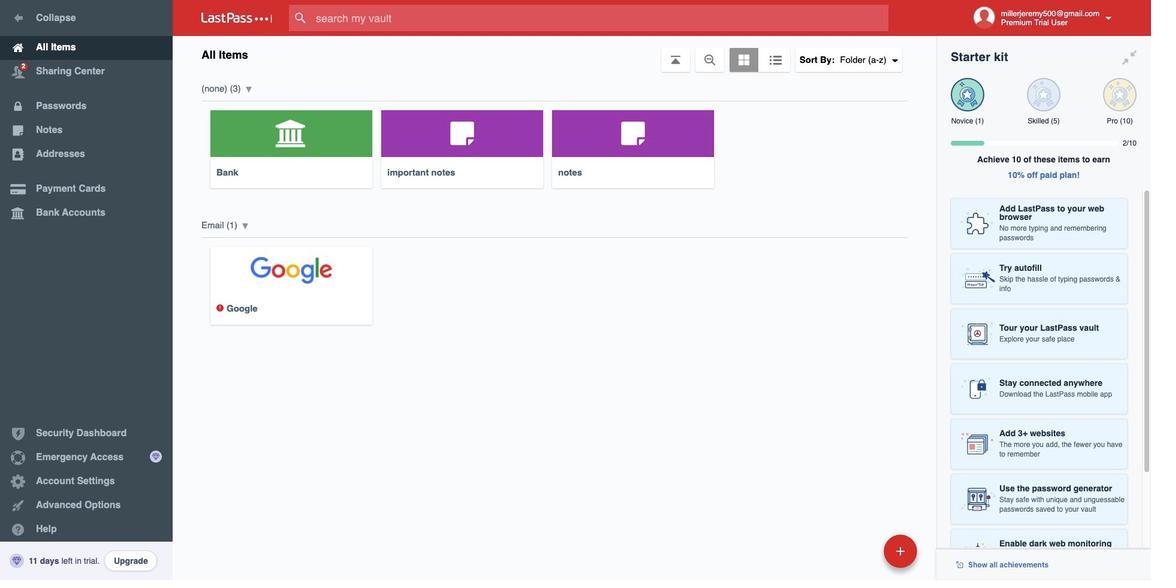 Task type: vqa. For each thing, say whether or not it's contained in the screenshot.
New item icon
no



Task type: describe. For each thing, give the bounding box(es) containing it.
search my vault text field
[[289, 5, 912, 31]]

main navigation navigation
[[0, 0, 173, 581]]

Search search field
[[289, 5, 912, 31]]

vault options navigation
[[173, 36, 937, 72]]



Task type: locate. For each thing, give the bounding box(es) containing it.
new item navigation
[[802, 531, 925, 581]]

lastpass image
[[202, 13, 272, 23]]

new item element
[[802, 534, 922, 569]]



